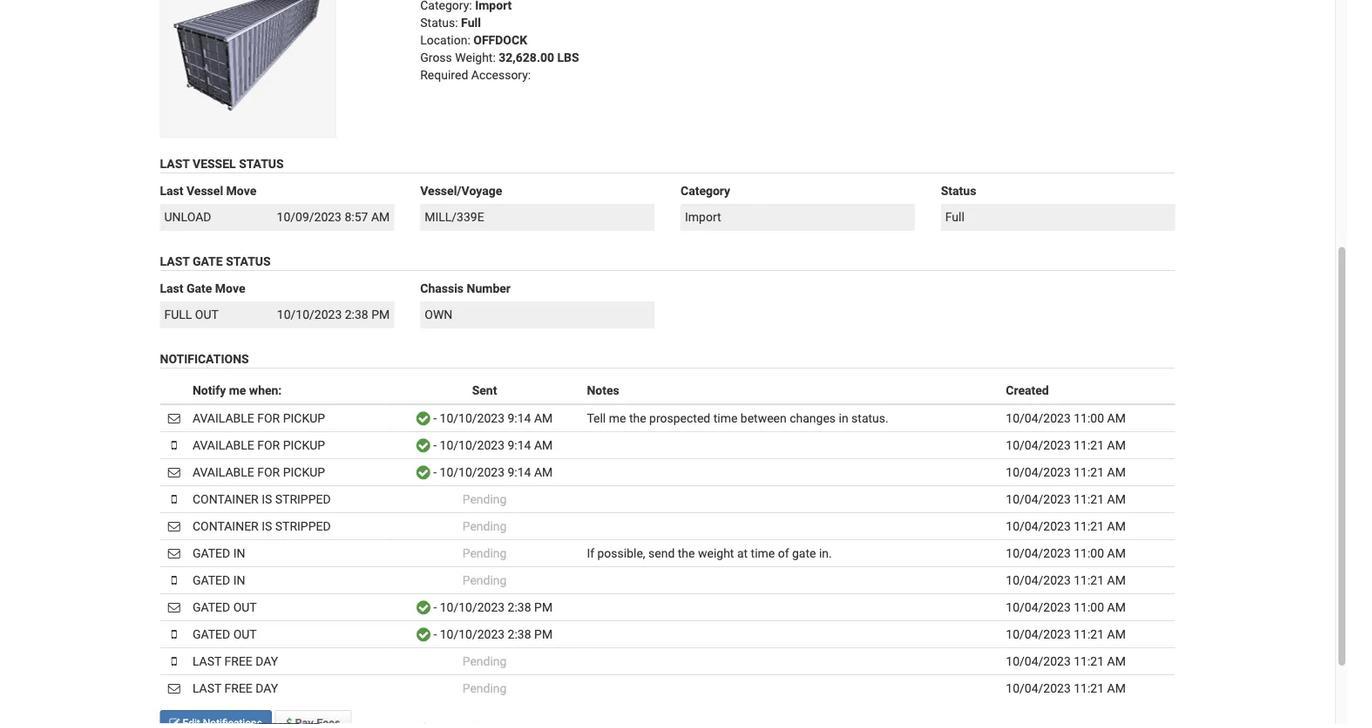 Task type: describe. For each thing, give the bounding box(es) containing it.
gross
[[420, 50, 452, 65]]

0 vertical spatial pm
[[371, 307, 390, 322]]

1 stripped from the top
[[275, 492, 331, 506]]

2 stripped from the top
[[275, 519, 331, 533]]

- 10/10/2023 2:38 pm for 10/04/2023 11:00 am
[[430, 600, 553, 614]]

accessory:
[[471, 68, 531, 82]]

in for 10/04/2023 11:21 am
[[233, 573, 245, 587]]

gated out for 10/04/2023 11:00 am
[[192, 600, 257, 614]]

2 10/04/2023 from the top
[[1006, 438, 1071, 452]]

for for 1st lg image
[[257, 438, 280, 452]]

10/09/2023 8:57 am
[[277, 210, 390, 224]]

last for last vessel move
[[160, 184, 183, 198]]

lg image for - 10/10/2023 2:38 pm
[[416, 601, 430, 613]]

2:38 for 10/04/2023 11:21 am
[[508, 627, 531, 641]]

- for 3rd lg image from the top of the page
[[433, 627, 437, 641]]

offdock
[[473, 33, 527, 47]]

1 - 10/10/2023 9:14 am from the top
[[430, 411, 553, 425]]

chassis
[[420, 281, 464, 295]]

gated for - 10/10/2023 2:38 pm lg icon envelope o icon
[[192, 600, 230, 614]]

possible,
[[597, 546, 645, 560]]

40dh image
[[160, 0, 336, 138]]

available for second lg image from the top's envelope o icon
[[192, 465, 254, 479]]

10 10/04/2023 from the top
[[1006, 654, 1071, 668]]

1 10/04/2023 11:21 am from the top
[[1006, 438, 1126, 452]]

usd image
[[286, 717, 292, 724]]

0 vertical spatial 2:38
[[345, 307, 368, 322]]

11:00 for tell me the prospected time between changes in status.
[[1074, 411, 1104, 425]]

available for mobile image associated with available
[[192, 438, 254, 452]]

out for 10/04/2023 11:21 am
[[233, 627, 257, 641]]

notify me when:
[[192, 383, 282, 397]]

gated for mobile icon
[[192, 573, 230, 587]]

tell
[[587, 411, 606, 425]]

changes
[[790, 411, 836, 425]]

tell me the prospected time between changes in status.
[[587, 411, 889, 425]]

1 horizontal spatial full
[[945, 210, 965, 224]]

envelope o image for container
[[168, 520, 180, 532]]

category
[[681, 184, 730, 198]]

pm for 10/04/2023 11:21 am
[[534, 627, 553, 641]]

1 day from the top
[[256, 654, 278, 668]]

last for last vessel status
[[160, 157, 190, 171]]

last gate move
[[160, 281, 245, 295]]

3 10/04/2023 from the top
[[1006, 465, 1071, 479]]

2 lg image from the top
[[416, 466, 430, 478]]

notify
[[192, 383, 226, 397]]

1 pending from the top
[[462, 492, 507, 506]]

gated for mobile image for gated
[[192, 627, 230, 641]]

if possible, send the weight at time of gate in.
[[587, 546, 832, 560]]

6 10/04/2023 11:21 am from the top
[[1006, 627, 1126, 641]]

import
[[685, 210, 721, 224]]

1 last free day from the top
[[192, 654, 278, 668]]

5 10/04/2023 11:21 am from the top
[[1006, 573, 1126, 587]]

last for last gate status
[[160, 254, 190, 268]]

11:21 for container's envelope o image
[[1074, 519, 1104, 533]]

full out
[[164, 307, 219, 322]]

gated in for 10/04/2023 11:21 am
[[192, 573, 245, 587]]

weight
[[698, 546, 734, 560]]

- 10/10/2023 2:38 pm for 10/04/2023 11:21 am
[[430, 627, 553, 641]]

last for last gate move
[[160, 281, 183, 295]]

0 horizontal spatial time
[[713, 411, 738, 425]]

prospected
[[649, 411, 710, 425]]

1 container from the top
[[192, 492, 259, 506]]

11:21 for mobile image for gated
[[1074, 627, 1104, 641]]

3 pending from the top
[[462, 546, 507, 560]]

8 10/04/2023 11:21 am from the top
[[1006, 681, 1126, 695]]

full inside the status: full location: offdock gross weight: 32,628.00 lbs required accessory:
[[461, 15, 481, 30]]

0 vertical spatial out
[[195, 307, 219, 322]]

1 10/04/2023 from the top
[[1006, 411, 1071, 425]]

gated for envelope o image associated with gated
[[192, 546, 230, 560]]

2 last free day from the top
[[192, 681, 278, 695]]

if
[[587, 546, 594, 560]]

- for 1st lg image
[[433, 438, 437, 452]]

2 9:14 from the top
[[508, 438, 531, 452]]

1 container is stripped from the top
[[192, 492, 331, 506]]

status.
[[851, 411, 889, 425]]

2 pickup from the top
[[283, 438, 325, 452]]

32,628.00
[[499, 50, 554, 65]]

vessel for status
[[193, 157, 236, 171]]

6 pending from the top
[[462, 681, 507, 695]]

full
[[164, 307, 192, 322]]

6 10/04/2023 from the top
[[1006, 546, 1071, 560]]

envelope o image for gated
[[168, 547, 180, 559]]

3 pickup from the top
[[283, 465, 325, 479]]

status for last vessel status
[[239, 157, 284, 171]]

edit image
[[169, 718, 180, 724]]

mill/339e
[[425, 210, 484, 224]]

1 for from the top
[[257, 411, 280, 425]]

last for mobile image corresponding to last
[[192, 654, 221, 668]]

1 available for pickup from the top
[[192, 411, 325, 425]]

pm for 10/04/2023 11:00 am
[[534, 600, 553, 614]]

send
[[648, 546, 675, 560]]

2 10/04/2023 11:21 am from the top
[[1006, 465, 1126, 479]]

1 pickup from the top
[[283, 411, 325, 425]]

mobile image for available
[[171, 439, 177, 451]]

1 free from the top
[[224, 654, 253, 668]]

lg image for - 10/10/2023 9:14 am
[[416, 412, 430, 424]]

11:21 for mobile icon
[[1074, 573, 1104, 587]]

2 free from the top
[[224, 681, 253, 695]]

3 11:00 from the top
[[1074, 600, 1104, 614]]

7 10/04/2023 11:21 am from the top
[[1006, 654, 1126, 668]]

3 lg image from the top
[[416, 628, 430, 640]]

5 10/04/2023 from the top
[[1006, 519, 1071, 533]]

move for last gate move
[[215, 281, 245, 295]]

11 10/04/2023 from the top
[[1006, 681, 1071, 695]]

in
[[839, 411, 848, 425]]

10/04/2023 11:00 am for if possible, send the weight at time of gate in.
[[1006, 546, 1126, 560]]

11:21 for mobile image related to container
[[1074, 492, 1104, 506]]



Task type: locate. For each thing, give the bounding box(es) containing it.
3 for from the top
[[257, 465, 280, 479]]

last for envelope o image corresponding to last
[[192, 681, 221, 695]]

2 in from the top
[[233, 573, 245, 587]]

2 gated from the top
[[192, 573, 230, 587]]

0 vertical spatial container is stripped
[[192, 492, 331, 506]]

0 vertical spatial last
[[192, 654, 221, 668]]

1 vertical spatial container is stripped
[[192, 519, 331, 533]]

the right send
[[678, 546, 695, 560]]

full
[[461, 15, 481, 30], [945, 210, 965, 224]]

5 11:21 from the top
[[1074, 573, 1104, 587]]

0 horizontal spatial the
[[629, 411, 646, 425]]

gate up full out
[[186, 281, 212, 295]]

1 vertical spatial free
[[224, 681, 253, 695]]

gate for status
[[193, 254, 223, 268]]

last up last gate move at the left top of page
[[160, 254, 190, 268]]

1 vertical spatial gate
[[186, 281, 212, 295]]

lg image
[[416, 412, 430, 424], [416, 601, 430, 613]]

10/04/2023 11:00 am for tell me the prospected time between changes in status.
[[1006, 411, 1126, 425]]

2 vertical spatial available for pickup
[[192, 465, 325, 479]]

vessel up last vessel move
[[193, 157, 236, 171]]

2:38 for 10/04/2023 11:00 am
[[508, 600, 531, 614]]

1 horizontal spatial the
[[678, 546, 695, 560]]

5 pending from the top
[[462, 654, 507, 668]]

1 vertical spatial in
[[233, 573, 245, 587]]

1 vertical spatial envelope o image
[[168, 547, 180, 559]]

number
[[467, 281, 511, 295]]

unload
[[164, 210, 211, 224]]

11:21 for mobile image corresponding to last
[[1074, 654, 1104, 668]]

0 vertical spatial 10/04/2023 11:00 am
[[1006, 411, 1126, 425]]

weight:
[[455, 50, 496, 65]]

2 vertical spatial out
[[233, 627, 257, 641]]

2 vertical spatial 9:14
[[508, 465, 531, 479]]

me right the tell on the bottom left of page
[[609, 411, 626, 425]]

container
[[192, 492, 259, 506], [192, 519, 259, 533]]

available
[[192, 411, 254, 425], [192, 438, 254, 452], [192, 465, 254, 479]]

0 vertical spatial is
[[262, 492, 272, 506]]

0 vertical spatial gated in
[[192, 546, 245, 560]]

2 11:21 from the top
[[1074, 465, 1104, 479]]

2 - 10/10/2023 9:14 am from the top
[[430, 438, 553, 452]]

1 horizontal spatial time
[[751, 546, 775, 560]]

0 vertical spatial day
[[256, 654, 278, 668]]

1 vertical spatial gated in
[[192, 573, 245, 587]]

0 vertical spatial me
[[229, 383, 246, 397]]

1 vertical spatial container
[[192, 519, 259, 533]]

gated in for 10/04/2023 11:00 am
[[192, 546, 245, 560]]

0 vertical spatial lg image
[[416, 412, 430, 424]]

of
[[778, 546, 789, 560]]

out for 10/04/2023 11:00 am
[[233, 600, 257, 614]]

gate
[[193, 254, 223, 268], [186, 281, 212, 295]]

0 vertical spatial available for pickup
[[192, 411, 325, 425]]

1 vertical spatial pickup
[[283, 438, 325, 452]]

3 envelope o image from the top
[[168, 682, 180, 694]]

2 vertical spatial envelope o image
[[168, 601, 180, 613]]

2 - from the top
[[433, 438, 437, 452]]

gate
[[792, 546, 816, 560]]

required
[[420, 68, 468, 82]]

4 - from the top
[[433, 600, 437, 614]]

mobile image for last
[[171, 655, 177, 667]]

0 vertical spatial 11:00
[[1074, 411, 1104, 425]]

10/04/2023 11:00 am
[[1006, 411, 1126, 425], [1006, 546, 1126, 560], [1006, 600, 1126, 614]]

11:21 for envelope o image corresponding to last
[[1074, 681, 1104, 695]]

10/09/2023
[[277, 210, 342, 224]]

envelope o image
[[168, 412, 180, 424], [168, 466, 180, 478], [168, 601, 180, 613]]

chassis number
[[420, 281, 511, 295]]

time
[[713, 411, 738, 425], [751, 546, 775, 560]]

between
[[741, 411, 787, 425]]

pending
[[462, 492, 507, 506], [462, 519, 507, 533], [462, 546, 507, 560], [462, 573, 507, 587], [462, 654, 507, 668], [462, 681, 507, 695]]

2 lg image from the top
[[416, 601, 430, 613]]

is
[[262, 492, 272, 506], [262, 519, 272, 533]]

6 11:21 from the top
[[1074, 627, 1104, 641]]

2 - 10/10/2023 2:38 pm from the top
[[430, 627, 553, 641]]

1 vertical spatial pm
[[534, 600, 553, 614]]

1 mobile image from the top
[[171, 439, 177, 451]]

notes
[[587, 383, 619, 397]]

2 vertical spatial for
[[257, 465, 280, 479]]

1 9:14 from the top
[[508, 411, 531, 425]]

10/10/2023 2:38 pm
[[277, 307, 390, 322]]

1 vertical spatial - 10/10/2023 2:38 pm
[[430, 627, 553, 641]]

0 vertical spatial full
[[461, 15, 481, 30]]

2:38
[[345, 307, 368, 322], [508, 600, 531, 614], [508, 627, 531, 641]]

gate for move
[[186, 281, 212, 295]]

last vessel status
[[160, 157, 284, 171]]

4 mobile image from the top
[[171, 655, 177, 667]]

3 11:21 from the top
[[1074, 492, 1104, 506]]

10/04/2023
[[1006, 411, 1071, 425], [1006, 438, 1071, 452], [1006, 465, 1071, 479], [1006, 492, 1071, 506], [1006, 519, 1071, 533], [1006, 546, 1071, 560], [1006, 573, 1071, 587], [1006, 600, 1071, 614], [1006, 627, 1071, 641], [1006, 654, 1071, 668], [1006, 681, 1071, 695]]

2 envelope o image from the top
[[168, 466, 180, 478]]

3 mobile image from the top
[[171, 628, 177, 640]]

1 vertical spatial gated out
[[192, 627, 257, 641]]

1 vertical spatial last free day
[[192, 681, 278, 695]]

2 vertical spatial available
[[192, 465, 254, 479]]

container is stripped
[[192, 492, 331, 506], [192, 519, 331, 533]]

3 available for pickup from the top
[[192, 465, 325, 479]]

0 vertical spatial for
[[257, 411, 280, 425]]

stripped
[[275, 492, 331, 506], [275, 519, 331, 533]]

7 10/04/2023 from the top
[[1006, 573, 1071, 587]]

last gate status
[[160, 254, 271, 268]]

-
[[433, 411, 437, 425], [433, 438, 437, 452], [433, 465, 437, 479], [433, 600, 437, 614], [433, 627, 437, 641]]

last free day
[[192, 654, 278, 668], [192, 681, 278, 695]]

last vessel move
[[160, 184, 256, 198]]

lg image
[[416, 439, 430, 451], [416, 466, 430, 478], [416, 628, 430, 640]]

2 envelope o image from the top
[[168, 547, 180, 559]]

move for last vessel move
[[226, 184, 256, 198]]

1 vertical spatial for
[[257, 438, 280, 452]]

2 for from the top
[[257, 438, 280, 452]]

1 vertical spatial 11:00
[[1074, 546, 1104, 560]]

in for 10/04/2023 11:00 am
[[233, 546, 245, 560]]

0 vertical spatial move
[[226, 184, 256, 198]]

9 10/04/2023 from the top
[[1006, 627, 1071, 641]]

last up the unload
[[160, 184, 183, 198]]

the
[[629, 411, 646, 425], [678, 546, 695, 560]]

created
[[1006, 383, 1049, 397]]

envelope o image for - 10/10/2023 2:38 pm lg icon
[[168, 601, 180, 613]]

gate up last gate move at the left top of page
[[193, 254, 223, 268]]

for for second lg image from the top
[[257, 465, 280, 479]]

11:00 for if possible, send the weight at time of gate in.
[[1074, 546, 1104, 560]]

day
[[256, 654, 278, 668], [256, 681, 278, 695]]

for
[[257, 411, 280, 425], [257, 438, 280, 452], [257, 465, 280, 479]]

last
[[192, 654, 221, 668], [192, 681, 221, 695]]

1 in from the top
[[233, 546, 245, 560]]

11:21
[[1074, 438, 1104, 452], [1074, 465, 1104, 479], [1074, 492, 1104, 506], [1074, 519, 1104, 533], [1074, 573, 1104, 587], [1074, 627, 1104, 641], [1074, 654, 1104, 668], [1074, 681, 1104, 695]]

envelope o image for last
[[168, 682, 180, 694]]

time left between
[[713, 411, 738, 425]]

gated out
[[192, 600, 257, 614], [192, 627, 257, 641]]

0 vertical spatial - 10/10/2023 2:38 pm
[[430, 600, 553, 614]]

1 vertical spatial vessel
[[186, 184, 223, 198]]

gated
[[192, 546, 230, 560], [192, 573, 230, 587], [192, 600, 230, 614], [192, 627, 230, 641]]

the right the tell on the bottom left of page
[[629, 411, 646, 425]]

0 vertical spatial pickup
[[283, 411, 325, 425]]

5 - from the top
[[433, 627, 437, 641]]

1 vertical spatial time
[[751, 546, 775, 560]]

lbs
[[557, 50, 579, 65]]

mobile image
[[171, 439, 177, 451], [171, 493, 177, 505], [171, 628, 177, 640], [171, 655, 177, 667]]

status for last gate status
[[226, 254, 271, 268]]

2 vertical spatial 11:00
[[1074, 600, 1104, 614]]

3 10/04/2023 11:00 am from the top
[[1006, 600, 1126, 614]]

- 10/10/2023 9:14 am
[[430, 411, 553, 425], [430, 438, 553, 452], [430, 465, 553, 479]]

1 11:21 from the top
[[1074, 438, 1104, 452]]

2 container is stripped from the top
[[192, 519, 331, 533]]

1 vertical spatial me
[[609, 411, 626, 425]]

vessel
[[193, 157, 236, 171], [186, 184, 223, 198]]

1 vertical spatial stripped
[[275, 519, 331, 533]]

2 container from the top
[[192, 519, 259, 533]]

0 vertical spatial gated out
[[192, 600, 257, 614]]

vessel up the unload
[[186, 184, 223, 198]]

mobile image for container
[[171, 493, 177, 505]]

2 vertical spatial status
[[226, 254, 271, 268]]

1 is from the top
[[262, 492, 272, 506]]

1 vertical spatial is
[[262, 519, 272, 533]]

1 vertical spatial day
[[256, 681, 278, 695]]

1 vertical spatial out
[[233, 600, 257, 614]]

8:57
[[345, 210, 368, 224]]

4 last from the top
[[160, 281, 183, 295]]

0 vertical spatial the
[[629, 411, 646, 425]]

status:
[[420, 15, 458, 30]]

1 vertical spatial envelope o image
[[168, 466, 180, 478]]

4 11:21 from the top
[[1074, 519, 1104, 533]]

gated in
[[192, 546, 245, 560], [192, 573, 245, 587]]

0 vertical spatial available
[[192, 411, 254, 425]]

notifications
[[160, 351, 249, 366]]

1 11:00 from the top
[[1074, 411, 1104, 425]]

move down last gate status at the left of the page
[[215, 281, 245, 295]]

1 envelope o image from the top
[[168, 520, 180, 532]]

1 vertical spatial 10/04/2023 11:00 am
[[1006, 546, 1126, 560]]

2 day from the top
[[256, 681, 278, 695]]

free
[[224, 654, 253, 668], [224, 681, 253, 695]]

1 gated from the top
[[192, 546, 230, 560]]

2 mobile image from the top
[[171, 493, 177, 505]]

0 vertical spatial envelope o image
[[168, 520, 180, 532]]

0 vertical spatial envelope o image
[[168, 412, 180, 424]]

2 vertical spatial 10/04/2023 11:00 am
[[1006, 600, 1126, 614]]

1 vertical spatial status
[[941, 184, 976, 198]]

4 pending from the top
[[462, 573, 507, 587]]

1 vertical spatial move
[[215, 281, 245, 295]]

at
[[737, 546, 748, 560]]

when:
[[249, 383, 282, 397]]

1 - from the top
[[433, 411, 437, 425]]

2 vertical spatial pm
[[534, 627, 553, 641]]

am
[[371, 210, 390, 224], [534, 411, 553, 425], [1107, 411, 1126, 425], [534, 438, 553, 452], [1107, 438, 1126, 452], [534, 465, 553, 479], [1107, 465, 1126, 479], [1107, 492, 1126, 506], [1107, 519, 1126, 533], [1107, 546, 1126, 560], [1107, 573, 1126, 587], [1107, 600, 1126, 614], [1107, 627, 1126, 641], [1107, 654, 1126, 668], [1107, 681, 1126, 695]]

9:14
[[508, 411, 531, 425], [508, 438, 531, 452], [508, 465, 531, 479]]

pickup
[[283, 411, 325, 425], [283, 438, 325, 452], [283, 465, 325, 479]]

pm
[[371, 307, 390, 322], [534, 600, 553, 614], [534, 627, 553, 641]]

0 horizontal spatial me
[[229, 383, 246, 397]]

11:21 for second lg image from the top's envelope o icon
[[1074, 465, 1104, 479]]

available for envelope o icon for lg icon corresponding to - 10/10/2023 9:14 am
[[192, 411, 254, 425]]

1 vertical spatial lg image
[[416, 601, 430, 613]]

0 vertical spatial last free day
[[192, 654, 278, 668]]

last up full
[[160, 281, 183, 295]]

me for when:
[[229, 383, 246, 397]]

envelope o image for second lg image from the top
[[168, 466, 180, 478]]

2 vertical spatial envelope o image
[[168, 682, 180, 694]]

mobile image for gated
[[171, 628, 177, 640]]

1 10/04/2023 11:00 am from the top
[[1006, 411, 1126, 425]]

out
[[195, 307, 219, 322], [233, 600, 257, 614], [233, 627, 257, 641]]

2 gated in from the top
[[192, 573, 245, 587]]

- 10/10/2023 2:38 pm
[[430, 600, 553, 614], [430, 627, 553, 641]]

10/04/2023 11:21 am
[[1006, 438, 1126, 452], [1006, 465, 1126, 479], [1006, 492, 1126, 506], [1006, 519, 1126, 533], [1006, 573, 1126, 587], [1006, 627, 1126, 641], [1006, 654, 1126, 668], [1006, 681, 1126, 695]]

2 pending from the top
[[462, 519, 507, 533]]

2 available from the top
[[192, 438, 254, 452]]

10/10/2023
[[277, 307, 342, 322], [440, 411, 505, 425], [440, 438, 505, 452], [440, 465, 505, 479], [440, 600, 505, 614], [440, 627, 505, 641]]

mobile image
[[171, 574, 177, 586]]

me left when:
[[229, 383, 246, 397]]

- for second lg image from the top
[[433, 465, 437, 479]]

0 vertical spatial time
[[713, 411, 738, 425]]

3 10/04/2023 11:21 am from the top
[[1006, 492, 1126, 506]]

2 vertical spatial 2:38
[[508, 627, 531, 641]]

1 vertical spatial the
[[678, 546, 695, 560]]

1 lg image from the top
[[416, 439, 430, 451]]

location:
[[420, 33, 470, 47]]

4 gated from the top
[[192, 627, 230, 641]]

0 vertical spatial vessel
[[193, 157, 236, 171]]

available for pickup
[[192, 411, 325, 425], [192, 438, 325, 452], [192, 465, 325, 479]]

envelope o image for lg icon corresponding to - 10/10/2023 9:14 am
[[168, 412, 180, 424]]

0 vertical spatial lg image
[[416, 439, 430, 451]]

1 vertical spatial full
[[945, 210, 965, 224]]

1 last from the top
[[160, 157, 190, 171]]

vessel/voyage
[[420, 184, 502, 198]]

2 last from the top
[[192, 681, 221, 695]]

gated out for 10/04/2023 11:21 am
[[192, 627, 257, 641]]

1 gated out from the top
[[192, 600, 257, 614]]

sent
[[472, 383, 497, 397]]

3 - from the top
[[433, 465, 437, 479]]

1 last from the top
[[192, 654, 221, 668]]

3 available from the top
[[192, 465, 254, 479]]

move
[[226, 184, 256, 198], [215, 281, 245, 295]]

11:21 for mobile image associated with available
[[1074, 438, 1104, 452]]

0 vertical spatial gate
[[193, 254, 223, 268]]

vessel for move
[[186, 184, 223, 198]]

1 - 10/10/2023 2:38 pm from the top
[[430, 600, 553, 614]]

last
[[160, 157, 190, 171], [160, 184, 183, 198], [160, 254, 190, 268], [160, 281, 183, 295]]

8 10/04/2023 from the top
[[1006, 600, 1071, 614]]

2 gated out from the top
[[192, 627, 257, 641]]

0 vertical spatial free
[[224, 654, 253, 668]]

me for the
[[609, 411, 626, 425]]

2 vertical spatial - 10/10/2023 9:14 am
[[430, 465, 553, 479]]

1 vertical spatial available
[[192, 438, 254, 452]]

0 vertical spatial stripped
[[275, 492, 331, 506]]

2 vertical spatial pickup
[[283, 465, 325, 479]]

in
[[233, 546, 245, 560], [233, 573, 245, 587]]

0 horizontal spatial full
[[461, 15, 481, 30]]

2 is from the top
[[262, 519, 272, 533]]

move down last vessel status
[[226, 184, 256, 198]]

3 last from the top
[[160, 254, 190, 268]]

status: full location: offdock gross weight: 32,628.00 lbs required accessory:
[[420, 15, 579, 82]]

me
[[229, 383, 246, 397], [609, 411, 626, 425]]

4 10/04/2023 from the top
[[1006, 492, 1071, 506]]

1 vertical spatial 2:38
[[508, 600, 531, 614]]

3 - 10/10/2023 9:14 am from the top
[[430, 465, 553, 479]]

2 vertical spatial lg image
[[416, 628, 430, 640]]

1 envelope o image from the top
[[168, 412, 180, 424]]

1 gated in from the top
[[192, 546, 245, 560]]

time right at
[[751, 546, 775, 560]]

3 9:14 from the top
[[508, 465, 531, 479]]

1 lg image from the top
[[416, 412, 430, 424]]

1 vertical spatial lg image
[[416, 466, 430, 478]]

0 vertical spatial - 10/10/2023 9:14 am
[[430, 411, 553, 425]]

status
[[239, 157, 284, 171], [941, 184, 976, 198], [226, 254, 271, 268]]

1 horizontal spatial me
[[609, 411, 626, 425]]

0 vertical spatial 9:14
[[508, 411, 531, 425]]

2 10/04/2023 11:00 am from the top
[[1006, 546, 1126, 560]]

1 vertical spatial last
[[192, 681, 221, 695]]

own
[[425, 307, 453, 322]]

2 last from the top
[[160, 184, 183, 198]]

in.
[[819, 546, 832, 560]]

last up last vessel move
[[160, 157, 190, 171]]

1 vertical spatial - 10/10/2023 9:14 am
[[430, 438, 553, 452]]

0 vertical spatial in
[[233, 546, 245, 560]]

4 10/04/2023 11:21 am from the top
[[1006, 519, 1126, 533]]

1 vertical spatial available for pickup
[[192, 438, 325, 452]]

0 vertical spatial container
[[192, 492, 259, 506]]

1 vertical spatial 9:14
[[508, 438, 531, 452]]

11:00
[[1074, 411, 1104, 425], [1074, 546, 1104, 560], [1074, 600, 1104, 614]]

0 vertical spatial status
[[239, 157, 284, 171]]

2 available for pickup from the top
[[192, 438, 325, 452]]

envelope o image
[[168, 520, 180, 532], [168, 547, 180, 559], [168, 682, 180, 694]]

2 11:00 from the top
[[1074, 546, 1104, 560]]



Task type: vqa. For each thing, say whether or not it's contained in the screenshot.
YOU
no



